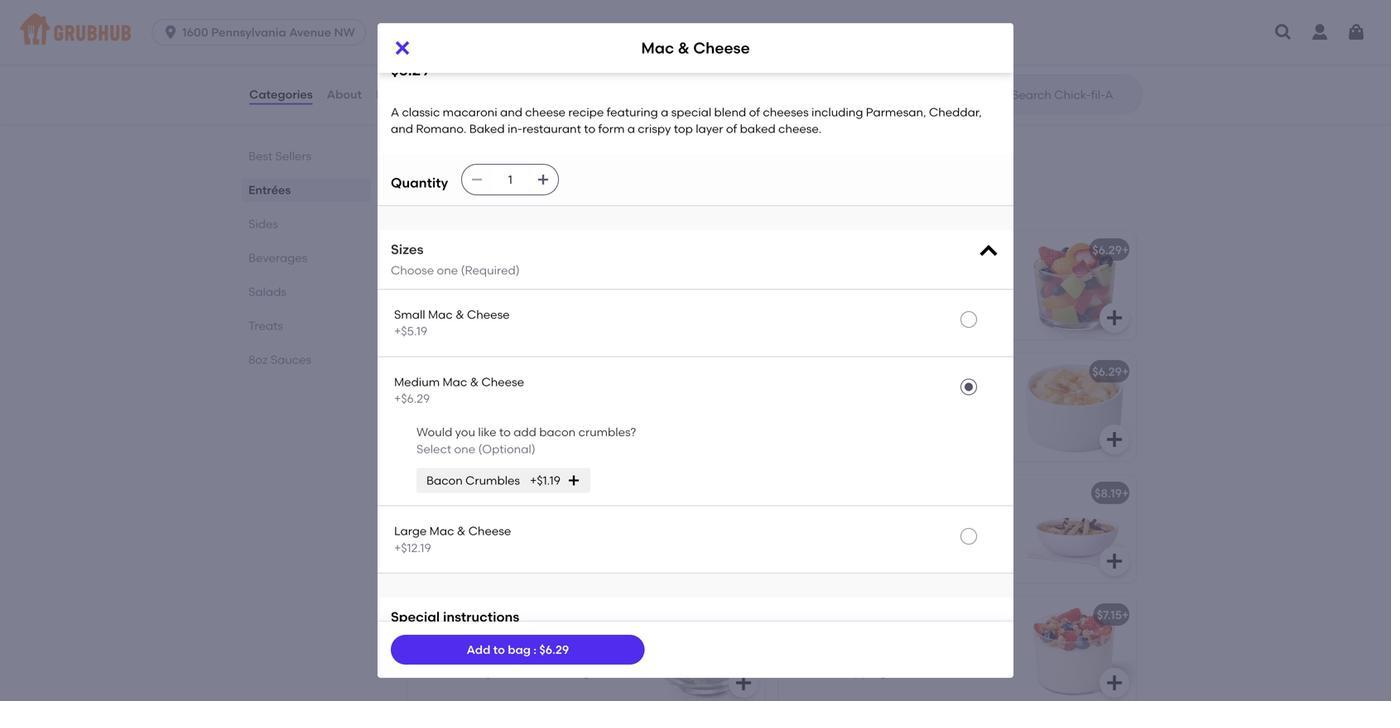 Task type: describe. For each thing, give the bounding box(es) containing it.
main navigation navigation
[[0, 0, 1391, 65]]

topped
[[433, 682, 475, 696]]

small mac & cheese +$5.19
[[394, 308, 510, 338]]

outside
[[538, 287, 579, 301]]

salad
[[445, 365, 478, 379]]

+ for kale crunch side image
[[751, 608, 758, 622]]

about button
[[326, 65, 363, 124]]

toppings.
[[843, 665, 896, 679]]

$6.29 + for fruit cup image
[[1093, 243, 1129, 257]]

mac for small mac & cheese +$5.19
[[428, 308, 453, 322]]

+ for chicken tortilla soup "image"
[[1122, 487, 1129, 501]]

chick-fil-a waffle potato fries® image
[[641, 232, 765, 340]]

seller
[[451, 226, 478, 238]]

crunchy
[[562, 682, 607, 696]]

medium
[[394, 375, 440, 389]]

potato
[[521, 246, 560, 260]]

gluten free bun image
[[1012, 0, 1136, 37]]

cider
[[417, 665, 448, 679]]

blend inside a classic macaroni and cheese recipe featuring a special blend of cheeses including parmesan, cheddar, and romano. baked in-restaurant to form a crispy top layer of baked cheese.
[[714, 105, 746, 119]]

off
[[477, 682, 493, 696]]

instructions
[[443, 609, 519, 625]]

cheese for small mac & cheese +$5.19
[[467, 308, 510, 322]]

8oz
[[248, 353, 268, 367]]

baked
[[469, 122, 505, 136]]

green
[[562, 632, 597, 646]]

sprinkled
[[496, 303, 548, 317]]

cheese for large mac & cheese +$12.19
[[469, 524, 511, 538]]

of inside a blend of curly kale and green cabbage tossed with an apple cider and dijon mustard vinaigrette, all topped off with salted, crunchy roasted almonds
[[463, 632, 474, 646]]

add to bag : $6.29
[[467, 643, 569, 657]]

recipe
[[568, 105, 604, 119]]

$6.29 for kale crunch side image
[[722, 608, 751, 622]]

celery
[[581, 527, 615, 541]]

filets image
[[641, 51, 765, 159]]

kale inside a blend of curly kale and green cabbage tossed with an apple cider and dijon mustard vinaigrette, all topped off with salted, crunchy roasted almonds
[[509, 632, 534, 646]]

greek inside creamy, organic vanilla bean greek yogurt with fresh berries and your choice of toppings.
[[956, 632, 990, 646]]

chick- inside shredded chick-fil-a® chicken breast, chopped carrots and celery with egg noodles in a hearty broth. served with saltine crackers.
[[475, 510, 512, 524]]

blend inside a blend of curly kale and green cabbage tossed with an apple cider and dijon mustard vinaigrette, all topped off with salted, crunchy roasted almonds
[[429, 632, 461, 646]]

$7.69 +
[[724, 62, 758, 77]]

choose
[[391, 263, 434, 277]]

would you like to add bacon crumbles? select one (optional)
[[417, 425, 636, 456]]

cut
[[459, 270, 477, 284]]

sizes choose one (required)
[[391, 241, 520, 277]]

in inside shredded chick-fil-a® chicken breast, chopped carrots and celery with egg noodles in a hearty broth. served with saltine crackers.
[[516, 544, 526, 558]]

hearty
[[539, 544, 575, 558]]

0 horizontal spatial chick-
[[417, 246, 455, 260]]

reviews button
[[375, 65, 423, 124]]

1 vertical spatial a
[[470, 246, 478, 260]]

1600 pennsylvania avenue nw button
[[152, 19, 373, 46]]

large mac & cheese +$12.19
[[394, 524, 511, 555]]

romano.
[[416, 122, 467, 136]]

chicken noodle soup
[[417, 487, 540, 501]]

beverages
[[248, 251, 308, 265]]

small
[[394, 308, 425, 322]]

medium mac & cheese +$6.29
[[394, 375, 524, 406]]

mac for large mac & cheese +$12.19
[[430, 524, 454, 538]]

chicken noodle soup image
[[641, 475, 765, 583]]

southwest veggie wrap image
[[641, 0, 765, 37]]

+$1.19
[[530, 474, 561, 488]]

best for best seller
[[427, 226, 449, 238]]

salted,
[[522, 682, 559, 696]]

$6.29 for mac & cheese image on the bottom of the page
[[1093, 365, 1122, 379]]

special
[[391, 609, 440, 625]]

1 vertical spatial sides
[[248, 217, 278, 231]]

classic
[[402, 105, 440, 119]]

carrots
[[513, 527, 553, 541]]

+$6.29
[[394, 392, 430, 406]]

and up topped
[[451, 665, 474, 679]]

mac & cheese image
[[1012, 354, 1136, 461]]

cheeses
[[763, 105, 809, 119]]

treats
[[248, 319, 283, 333]]

featuring
[[607, 105, 658, 119]]

and up "an"
[[537, 632, 559, 646]]

mustard
[[508, 665, 554, 679]]

svg image inside the '1600 pennsylvania avenue nw' "button"
[[162, 24, 179, 41]]

fresh
[[854, 649, 881, 663]]

+$5.19
[[394, 324, 427, 338]]

cabbage
[[417, 649, 472, 663]]

you
[[455, 425, 475, 439]]

reviews
[[376, 87, 422, 101]]

chicken
[[417, 487, 464, 501]]

breast,
[[417, 527, 457, 541]]

with up almonds
[[495, 682, 519, 696]]

curly
[[477, 632, 507, 646]]

egg
[[444, 544, 466, 558]]

with inside waffle-cut potatoes cooked in canola oil until crispy outside and tender inside. sprinkled with sea salt.
[[551, 303, 574, 317]]

& for large mac & cheese
[[457, 524, 466, 538]]

crispy inside a classic macaroni and cheese recipe featuring a special blend of cheeses including parmesan, cheddar, and romano. baked in-restaurant to form a crispy top layer of baked cheese.
[[638, 122, 671, 136]]

$6.29 for fruit cup image
[[1093, 243, 1122, 257]]

svg image inside main navigation navigation
[[1347, 22, 1367, 42]]

chicken tortilla soup image
[[1012, 475, 1136, 583]]

avenue
[[289, 25, 331, 39]]

bag
[[508, 643, 531, 657]]

fruit cup image
[[1012, 232, 1136, 340]]

oil
[[459, 287, 472, 301]]

sea
[[577, 303, 599, 317]]

2 horizontal spatial a
[[661, 105, 669, 119]]

would
[[417, 425, 452, 439]]

& for small mac & cheese
[[456, 308, 464, 322]]

categories
[[249, 87, 313, 101]]

one inside would you like to add bacon crumbles? select one (optional)
[[454, 442, 475, 456]]

a for $6.29
[[391, 105, 399, 119]]

a classic macaroni and cheese recipe featuring a special blend of cheeses including parmesan, cheddar, and romano. baked in-restaurant to form a crispy top layer of baked cheese.
[[391, 105, 985, 136]]

broth.
[[578, 544, 611, 558]]

choice
[[788, 665, 826, 679]]

kale crunch side
[[417, 608, 515, 622]]

berries
[[884, 649, 923, 663]]

sizes
[[391, 241, 424, 258]]

salads
[[248, 285, 286, 299]]

nw
[[334, 25, 355, 39]]

Input item quantity number field
[[492, 165, 529, 195]]

special instructions
[[391, 609, 519, 625]]

best for best sellers
[[248, 149, 273, 163]]

a inside shredded chick-fil-a® chicken breast, chopped carrots and celery with egg noodles in a hearty broth. served with saltine crackers.
[[528, 544, 536, 558]]

mac down southwest veggie wrap image
[[641, 39, 674, 57]]

roasted
[[417, 699, 464, 701]]

8oz sauces
[[248, 353, 312, 367]]

layer
[[696, 122, 723, 136]]



Task type: locate. For each thing, give the bounding box(es) containing it.
kale left crunch
[[417, 608, 443, 622]]

2 vertical spatial a
[[417, 632, 426, 646]]

with inside creamy, organic vanilla bean greek yogurt with fresh berries and your choice of toppings.
[[828, 649, 851, 663]]

1 vertical spatial crispy
[[502, 287, 535, 301]]

1 vertical spatial kale
[[509, 632, 534, 646]]

0 horizontal spatial a
[[528, 544, 536, 558]]

mac right medium
[[443, 375, 467, 389]]

in down fries®
[[578, 270, 588, 284]]

special
[[671, 105, 712, 119]]

fries®
[[563, 246, 596, 260]]

a down carrots
[[528, 544, 536, 558]]

0 horizontal spatial a
[[391, 105, 399, 119]]

0 vertical spatial best
[[248, 149, 273, 163]]

& down 'oil' at left top
[[456, 308, 464, 322]]

cheese inside large mac & cheese +$12.19
[[469, 524, 511, 538]]

a down seller
[[470, 246, 478, 260]]

1 vertical spatial blend
[[429, 632, 461, 646]]

0 vertical spatial to
[[584, 122, 596, 136]]

of inside creamy, organic vanilla bean greek yogurt with fresh berries and your choice of toppings.
[[829, 665, 840, 679]]

mac inside medium mac & cheese +$6.29
[[443, 375, 467, 389]]

parfait
[[865, 608, 904, 622]]

cooked
[[533, 270, 575, 284]]

of
[[749, 105, 760, 119], [726, 122, 737, 136], [463, 632, 474, 646], [829, 665, 840, 679]]

of up baked
[[749, 105, 760, 119]]

fil-
[[455, 246, 470, 260], [512, 510, 526, 524]]

1 horizontal spatial kale
[[509, 632, 534, 646]]

fil- down seller
[[455, 246, 470, 260]]

waffle-cut potatoes cooked in canola oil until crispy outside and tender inside. sprinkled with sea salt.
[[417, 270, 604, 334]]

2 horizontal spatial a
[[470, 246, 478, 260]]

1 vertical spatial one
[[454, 442, 475, 456]]

+ for mac & cheese image on the bottom of the page
[[1122, 365, 1129, 379]]

0 horizontal spatial blend
[[429, 632, 461, 646]]

one
[[437, 263, 458, 277], [454, 442, 475, 456]]

0 horizontal spatial best
[[248, 149, 273, 163]]

0 vertical spatial sides
[[404, 193, 451, 214]]

side salad image
[[641, 354, 765, 461]]

$6.29 +
[[1093, 243, 1129, 257], [1093, 365, 1129, 379], [722, 608, 758, 622]]

1 vertical spatial $6.29 +
[[1093, 365, 1129, 379]]

0 horizontal spatial side
[[417, 365, 442, 379]]

$6.29 + for mac & cheese image on the bottom of the page
[[1093, 365, 1129, 379]]

soup
[[511, 487, 540, 501]]

0 vertical spatial $6.29 +
[[1093, 243, 1129, 257]]

pennsylvania
[[211, 25, 286, 39]]

and down bean
[[925, 649, 948, 663]]

side up curly
[[490, 608, 515, 622]]

0 vertical spatial a
[[391, 105, 399, 119]]

0 vertical spatial greek
[[788, 608, 823, 622]]

mac for medium mac & cheese +$6.29
[[443, 375, 467, 389]]

0 horizontal spatial sides
[[248, 217, 278, 231]]

1 horizontal spatial a
[[628, 122, 635, 136]]

blend up layer
[[714, 105, 746, 119]]

1 horizontal spatial greek
[[956, 632, 990, 646]]

and down chicken
[[556, 527, 578, 541]]

to left bag
[[493, 643, 505, 657]]

$8.19
[[1095, 487, 1122, 501]]

2 vertical spatial a
[[528, 544, 536, 558]]

1 horizontal spatial chick-
[[475, 510, 512, 524]]

canola
[[417, 287, 457, 301]]

mac down canola
[[428, 308, 453, 322]]

best left seller
[[427, 226, 449, 238]]

svg image
[[734, 6, 754, 26], [1347, 22, 1367, 42], [734, 128, 754, 147], [471, 173, 484, 186], [537, 173, 550, 186], [1105, 308, 1125, 328], [1105, 552, 1125, 571]]

in
[[578, 270, 588, 284], [516, 544, 526, 558]]

1600 pennsylvania avenue nw
[[182, 25, 355, 39]]

1 vertical spatial fil-
[[512, 510, 526, 524]]

0 vertical spatial crispy
[[638, 122, 671, 136]]

with up the 'served'
[[417, 544, 441, 558]]

1 horizontal spatial a
[[417, 632, 426, 646]]

:
[[534, 643, 537, 657]]

& up you
[[470, 375, 479, 389]]

1 vertical spatial best
[[427, 226, 449, 238]]

like
[[478, 425, 497, 439]]

(required)
[[461, 263, 520, 277]]

with up mustard
[[514, 649, 538, 663]]

of right layer
[[726, 122, 737, 136]]

$6.29
[[391, 61, 430, 79], [1093, 243, 1122, 257], [1093, 365, 1122, 379], [722, 608, 751, 622], [540, 643, 569, 657]]

dijon
[[476, 665, 505, 679]]

top
[[674, 122, 693, 136]]

of right choice
[[829, 665, 840, 679]]

with down "organic"
[[828, 649, 851, 663]]

sides down entrées
[[248, 217, 278, 231]]

and up sea
[[582, 287, 604, 301]]

svg image
[[1274, 22, 1294, 42], [162, 24, 179, 41], [393, 38, 412, 58], [977, 240, 1000, 263], [1105, 430, 1125, 450], [567, 474, 580, 487], [734, 673, 754, 693], [1105, 673, 1125, 693]]

1 horizontal spatial sides
[[404, 193, 451, 214]]

and inside shredded chick-fil-a® chicken breast, chopped carrots and celery with egg noodles in a hearty broth. served with saltine crackers.
[[556, 527, 578, 541]]

2 vertical spatial $6.29 +
[[722, 608, 758, 622]]

crispy inside waffle-cut potatoes cooked in canola oil until crispy outside and tender inside. sprinkled with sea salt.
[[502, 287, 535, 301]]

1600
[[182, 25, 208, 39]]

cheese right salad
[[482, 375, 524, 389]]

to down recipe
[[584, 122, 596, 136]]

crunch
[[445, 608, 487, 622]]

to
[[584, 122, 596, 136], [499, 425, 511, 439], [493, 643, 505, 657]]

vanilla
[[885, 632, 922, 646]]

& for medium mac & cheese
[[470, 375, 479, 389]]

+ for greek yogurt parfait image
[[1122, 608, 1129, 622]]

1 horizontal spatial side
[[490, 608, 515, 622]]

in-
[[508, 122, 523, 136]]

a
[[391, 105, 399, 119], [470, 246, 478, 260], [417, 632, 426, 646]]

cheese up the noodles
[[469, 524, 511, 538]]

potatoes
[[480, 270, 531, 284]]

1 vertical spatial a
[[628, 122, 635, 136]]

yogurt
[[825, 608, 862, 622]]

kale crunch side image
[[641, 597, 765, 701]]

noodles
[[469, 544, 513, 558]]

0 horizontal spatial in
[[516, 544, 526, 558]]

0 vertical spatial chick-
[[417, 246, 455, 260]]

entrées
[[248, 183, 291, 197]]

chick-
[[417, 246, 455, 260], [475, 510, 512, 524]]

side left salad
[[417, 365, 442, 379]]

restaurant
[[523, 122, 581, 136]]

crispy up 'sprinkled'
[[502, 287, 535, 301]]

greek up creamy,
[[788, 608, 823, 622]]

greek up your
[[956, 632, 990, 646]]

a down special
[[417, 632, 426, 646]]

$7.69
[[724, 62, 751, 77]]

a down reviews
[[391, 105, 399, 119]]

chick-fil-a waffle potato fries®
[[417, 246, 596, 260]]

a inside a classic macaroni and cheese recipe featuring a special blend of cheeses including parmesan, cheddar, and romano. baked in-restaurant to form a crispy top layer of baked cheese.
[[391, 105, 399, 119]]

large
[[394, 524, 427, 538]]

0 horizontal spatial fil-
[[455, 246, 470, 260]]

cheese inside small mac & cheese +$5.19
[[467, 308, 510, 322]]

to up (optional)
[[499, 425, 511, 439]]

kale right curly
[[509, 632, 534, 646]]

mac down the shredded
[[430, 524, 454, 538]]

in down carrots
[[516, 544, 526, 558]]

bacon
[[427, 474, 463, 488]]

0 vertical spatial fil-
[[455, 246, 470, 260]]

one inside sizes choose one (required)
[[437, 263, 458, 277]]

0 vertical spatial a
[[661, 105, 669, 119]]

to inside would you like to add bacon crumbles? select one (optional)
[[499, 425, 511, 439]]

greek
[[788, 608, 823, 622], [956, 632, 990, 646]]

waffle
[[481, 246, 518, 260]]

1 vertical spatial side
[[490, 608, 515, 622]]

until
[[475, 287, 499, 301]]

add
[[467, 643, 491, 657]]

1 horizontal spatial best
[[427, 226, 449, 238]]

+ for filets image
[[751, 62, 758, 77]]

crispy down featuring
[[638, 122, 671, 136]]

and up in-
[[500, 105, 523, 119]]

waffle-
[[417, 270, 459, 284]]

1 vertical spatial greek
[[956, 632, 990, 646]]

select
[[417, 442, 451, 456]]

mac inside small mac & cheese +$5.19
[[428, 308, 453, 322]]

blend up cabbage
[[429, 632, 461, 646]]

1 horizontal spatial in
[[578, 270, 588, 284]]

cheese inside medium mac & cheese +$6.29
[[482, 375, 524, 389]]

0 horizontal spatial crispy
[[502, 287, 535, 301]]

0 vertical spatial side
[[417, 365, 442, 379]]

and down classic
[[391, 122, 413, 136]]

noodle
[[467, 487, 508, 501]]

in inside waffle-cut potatoes cooked in canola oil until crispy outside and tender inside. sprinkled with sea salt.
[[578, 270, 588, 284]]

mac inside large mac & cheese +$12.19
[[430, 524, 454, 538]]

a blend of curly kale and green cabbage tossed with an apple cider and dijon mustard vinaigrette, all topped off with salted, crunchy roasted almonds
[[417, 632, 620, 701]]

tender
[[417, 303, 455, 317]]

1 horizontal spatial blend
[[714, 105, 746, 119]]

1 horizontal spatial fil-
[[512, 510, 526, 524]]

a inside a blend of curly kale and green cabbage tossed with an apple cider and dijon mustard vinaigrette, all topped off with salted, crunchy roasted almonds
[[417, 632, 426, 646]]

served
[[417, 560, 456, 574]]

of left curly
[[463, 632, 474, 646]]

greek yogurt parfait image
[[1012, 597, 1136, 701]]

1 vertical spatial to
[[499, 425, 511, 439]]

a for kale crunch side
[[417, 632, 426, 646]]

baked
[[740, 122, 776, 136]]

creamy,
[[788, 632, 836, 646]]

& inside medium mac & cheese +$6.29
[[470, 375, 479, 389]]

an
[[541, 649, 555, 663]]

and inside creamy, organic vanilla bean greek yogurt with fresh berries and your choice of toppings.
[[925, 649, 948, 663]]

a left special
[[661, 105, 669, 119]]

and inside waffle-cut potatoes cooked in canola oil until crispy outside and tender inside. sprinkled with sea salt.
[[582, 287, 604, 301]]

best left sellers
[[248, 149, 273, 163]]

& up egg
[[457, 524, 466, 538]]

and
[[500, 105, 523, 119], [391, 122, 413, 136], [582, 287, 604, 301], [556, 527, 578, 541], [537, 632, 559, 646], [925, 649, 948, 663], [451, 665, 474, 679]]

quantity
[[391, 175, 448, 191]]

sauces
[[271, 353, 312, 367]]

cheese up $7.69 on the top right of the page
[[693, 39, 750, 57]]

& down southwest veggie wrap image
[[678, 39, 690, 57]]

+ for fruit cup image
[[1122, 243, 1129, 257]]

a®
[[526, 510, 539, 524]]

fil- up carrots
[[512, 510, 526, 524]]

bacon crumbles
[[427, 474, 520, 488]]

0 vertical spatial blend
[[714, 105, 746, 119]]

greek yogurt parfait
[[788, 608, 904, 622]]

side salad
[[417, 365, 478, 379]]

mac
[[641, 39, 674, 57], [428, 308, 453, 322], [443, 375, 467, 389], [430, 524, 454, 538]]

a down featuring
[[628, 122, 635, 136]]

crackers.
[[527, 560, 578, 574]]

add
[[514, 425, 537, 439]]

macaroni
[[443, 105, 497, 119]]

creamy, organic vanilla bean greek yogurt with fresh berries and your choice of toppings.
[[788, 632, 990, 679]]

side inside button
[[417, 365, 442, 379]]

categories button
[[248, 65, 314, 124]]

with down outside
[[551, 303, 574, 317]]

cheese down until on the left of the page
[[467, 308, 510, 322]]

a
[[661, 105, 669, 119], [628, 122, 635, 136], [528, 544, 536, 558]]

saltine
[[485, 560, 524, 574]]

one down you
[[454, 442, 475, 456]]

$6.29 + for kale crunch side image
[[722, 608, 758, 622]]

sides
[[404, 193, 451, 214], [248, 217, 278, 231]]

cheese for medium mac & cheese +$6.29
[[482, 375, 524, 389]]

1 vertical spatial in
[[516, 544, 526, 558]]

0 horizontal spatial kale
[[417, 608, 443, 622]]

crumbles
[[466, 474, 520, 488]]

0 vertical spatial in
[[578, 270, 588, 284]]

0 vertical spatial kale
[[417, 608, 443, 622]]

best sellers
[[248, 149, 311, 163]]

side
[[417, 365, 442, 379], [490, 608, 515, 622]]

fil- inside shredded chick-fil-a® chicken breast, chopped carrots and celery with egg noodles in a hearty broth. served with saltine crackers.
[[512, 510, 526, 524]]

1 vertical spatial chick-
[[475, 510, 512, 524]]

chick- up "chopped"
[[475, 510, 512, 524]]

chick- up waffle-
[[417, 246, 455, 260]]

0 vertical spatial one
[[437, 263, 458, 277]]

one left cut
[[437, 263, 458, 277]]

vinaigrette,
[[556, 665, 620, 679]]

(optional)
[[478, 442, 536, 456]]

sides down quantity
[[404, 193, 451, 214]]

& inside large mac & cheese +$12.19
[[457, 524, 466, 538]]

Search Chick-fil-A search field
[[1010, 87, 1137, 103]]

kale
[[417, 608, 443, 622], [509, 632, 534, 646]]

1 horizontal spatial crispy
[[638, 122, 671, 136]]

& inside small mac & cheese +$5.19
[[456, 308, 464, 322]]

2 vertical spatial to
[[493, 643, 505, 657]]

with down egg
[[459, 560, 482, 574]]

best
[[248, 149, 273, 163], [427, 226, 449, 238]]

0 horizontal spatial greek
[[788, 608, 823, 622]]

your
[[951, 649, 975, 663]]

to inside a classic macaroni and cheese recipe featuring a special blend of cheeses including parmesan, cheddar, and romano. baked in-restaurant to form a crispy top layer of baked cheese.
[[584, 122, 596, 136]]



Task type: vqa. For each thing, say whether or not it's contained in the screenshot.
MUSTARD
yes



